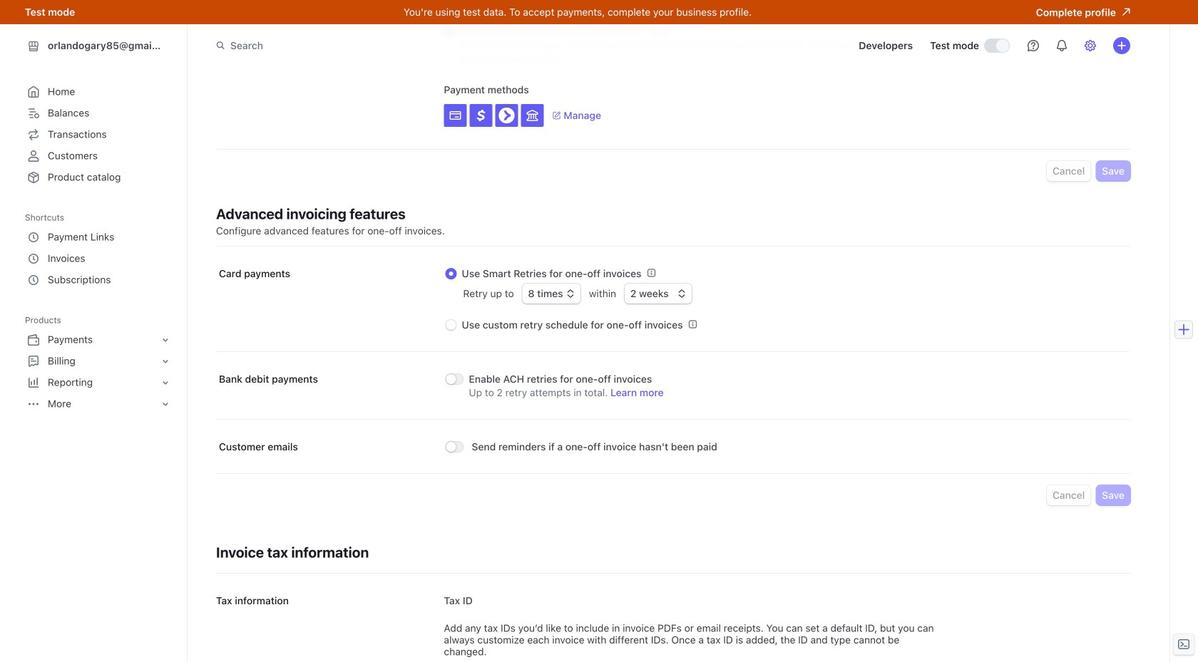Task type: locate. For each thing, give the bounding box(es) containing it.
products element
[[25, 311, 173, 415], [25, 330, 173, 415]]

shortcuts element
[[25, 208, 173, 291], [25, 227, 173, 291]]

1 shortcuts element from the top
[[25, 208, 173, 291]]

None search field
[[208, 33, 610, 59]]

2 products element from the top
[[25, 330, 173, 415]]

1 products element from the top
[[25, 311, 173, 415]]

svg image
[[499, 108, 515, 124]]

2 shortcuts element from the top
[[25, 227, 173, 291]]

Search text field
[[208, 33, 610, 59]]

shortcuts element for first products element from the top
[[25, 227, 173, 291]]

help image
[[1028, 40, 1039, 51]]



Task type: describe. For each thing, give the bounding box(es) containing it.
Test mode checkbox
[[985, 39, 1009, 52]]

core navigation links element
[[25, 81, 173, 188]]

shortcuts element for 1st products element from the bottom of the page
[[25, 208, 173, 291]]

notifications image
[[1057, 40, 1068, 51]]

settings image
[[1085, 40, 1097, 51]]



Task type: vqa. For each thing, say whether or not it's contained in the screenshot.
The Test Mode Checkbox
yes



